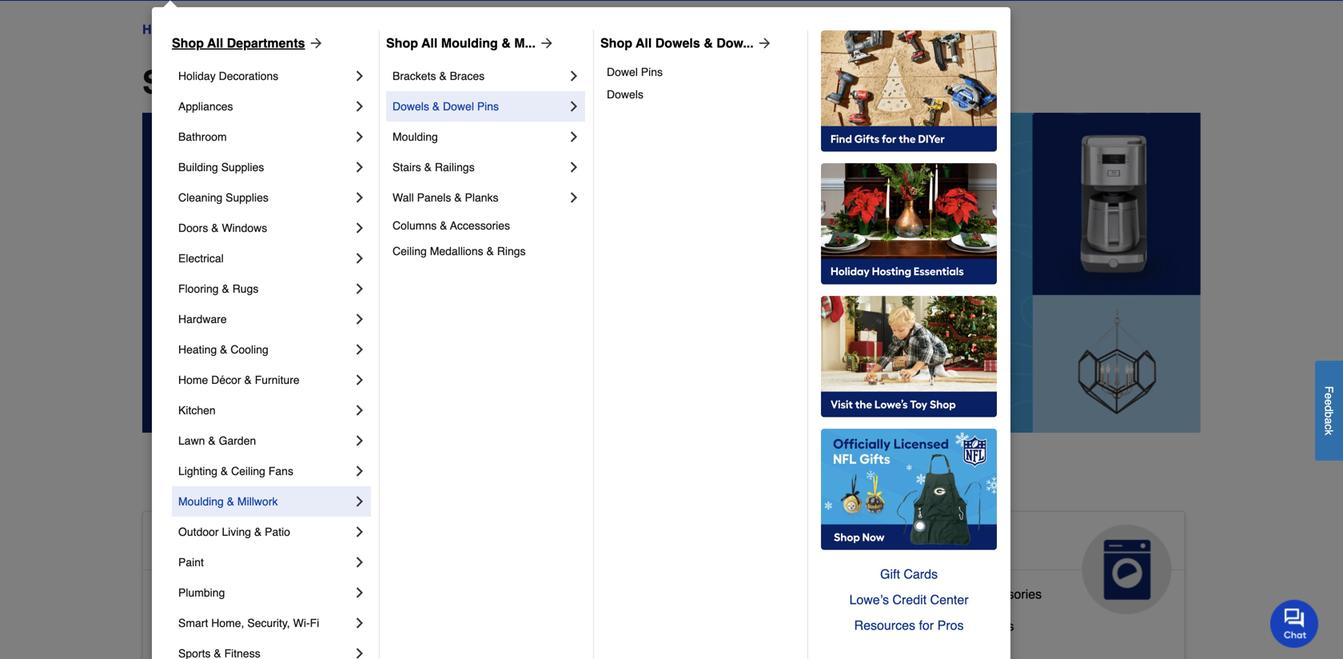 Task type: vqa. For each thing, say whether or not it's contained in the screenshot.
Columns
yes



Task type: locate. For each thing, give the bounding box(es) containing it.
panels
[[417, 191, 451, 204]]

pins up moulding "link"
[[477, 100, 499, 113]]

& down the brackets & braces
[[433, 100, 440, 113]]

dowel down shop all dowels & dow...
[[607, 66, 638, 78]]

chillers
[[972, 619, 1015, 633]]

0 vertical spatial home
[[142, 22, 178, 37]]

& left "m..."
[[502, 36, 511, 50]]

dowel down 'braces'
[[443, 100, 474, 113]]

chevron right image for heating & cooling
[[352, 342, 368, 358]]

furniture up kitchen link
[[255, 374, 300, 386]]

moulding
[[441, 36, 498, 50], [393, 130, 438, 143], [178, 495, 224, 508]]

rugs
[[233, 282, 259, 295]]

& left "rugs"
[[222, 282, 229, 295]]

2 shop from the left
[[386, 36, 418, 50]]

0 horizontal spatial appliances link
[[178, 91, 352, 122]]

& inside flooring & rugs link
[[222, 282, 229, 295]]

pet beds, houses, & furniture
[[512, 644, 685, 659]]

chevron right image for plumbing
[[352, 585, 368, 601]]

dowels up the dowel pins link
[[656, 36, 700, 50]]

home
[[142, 22, 178, 37], [178, 374, 208, 386], [279, 531, 341, 557]]

dow...
[[717, 36, 754, 50]]

0 vertical spatial supplies
[[221, 161, 264, 174]]

supplies inside 'link'
[[569, 612, 618, 627]]

building supplies
[[178, 161, 264, 174]]

all down the shop all departments "link"
[[231, 64, 271, 101]]

1 vertical spatial ceiling
[[231, 465, 266, 478]]

bathroom up smart home, security, wi-fi
[[221, 587, 276, 601]]

shop for shop all moulding & m...
[[386, 36, 418, 50]]

shop all departments
[[172, 36, 305, 50]]

all up the brackets & braces
[[422, 36, 438, 50]]

0 horizontal spatial arrow right image
[[305, 35, 324, 51]]

departments
[[192, 22, 265, 37], [227, 36, 305, 50], [280, 64, 475, 101]]

1 horizontal spatial accessories
[[974, 587, 1042, 601]]

shop up holiday
[[172, 36, 204, 50]]

0 horizontal spatial dowels
[[393, 100, 429, 113]]

officially licensed n f l gifts. shop now. image
[[821, 429, 997, 550]]

outdoor living & patio
[[178, 525, 290, 538]]

& right décor
[[244, 374, 252, 386]]

2 vertical spatial accessible
[[156, 619, 217, 633]]

& right lawn
[[208, 434, 216, 447]]

wall panels & planks
[[393, 191, 499, 204]]

appliances link down decorations
[[178, 91, 352, 122]]

chevron right image for lawn & garden
[[352, 433, 368, 449]]

moulding inside "link"
[[393, 130, 438, 143]]

enjoy savings year-round. no matter what you're shopping for, find what you need at a great price. image
[[142, 113, 1201, 433]]

moulding up stairs
[[393, 130, 438, 143]]

chevron right image for hardware
[[352, 311, 368, 327]]

pet inside animal & pet care
[[616, 531, 650, 557]]

shop all departments link
[[172, 34, 324, 53]]

0 horizontal spatial shop
[[172, 36, 204, 50]]

shop up the brackets
[[386, 36, 418, 50]]

2 e from the top
[[1323, 399, 1336, 405]]

0 vertical spatial dowel
[[607, 66, 638, 78]]

appliances down holiday
[[178, 100, 233, 113]]

arrow right image up brackets & braces link
[[536, 35, 555, 51]]

shop all moulding & m...
[[386, 36, 536, 50]]

doors
[[178, 222, 208, 234]]

2 arrow right image from the left
[[536, 35, 555, 51]]

0 horizontal spatial pins
[[477, 100, 499, 113]]

accessories up "ceiling medallions & rings" link
[[450, 219, 510, 232]]

beds,
[[535, 644, 568, 659]]

all up dowel pins
[[636, 36, 652, 50]]

3 shop from the left
[[601, 36, 633, 50]]

1 horizontal spatial dowels
[[607, 88, 644, 101]]

1 horizontal spatial shop
[[386, 36, 418, 50]]

shop all dowels & dow...
[[601, 36, 754, 50]]

ceiling down columns
[[393, 245, 427, 258]]

& left 'braces'
[[439, 70, 447, 82]]

0 horizontal spatial accessories
[[450, 219, 510, 232]]

pet
[[616, 531, 650, 557], [512, 644, 532, 659]]

& left pros
[[927, 619, 936, 633]]

all up holiday decorations
[[207, 36, 223, 50]]

1 vertical spatial appliances
[[869, 531, 988, 557]]

arrow right image inside shop all moulding & m... link
[[536, 35, 555, 51]]

1 horizontal spatial appliances link
[[856, 512, 1185, 614]]

moulding & millwork
[[178, 495, 278, 508]]

moulding up 'braces'
[[441, 36, 498, 50]]

& inside outdoor living & patio link
[[254, 525, 262, 538]]

supplies
[[221, 161, 264, 174], [226, 191, 269, 204], [569, 612, 618, 627]]

1 vertical spatial pins
[[477, 100, 499, 113]]

0 horizontal spatial appliances
[[178, 100, 233, 113]]

1 arrow right image from the left
[[305, 35, 324, 51]]

brackets & braces link
[[393, 61, 566, 91]]

holiday hosting essentials. image
[[821, 163, 997, 285]]

0 horizontal spatial ceiling
[[231, 465, 266, 478]]

pins down shop all dowels & dow...
[[641, 66, 663, 78]]

k
[[1323, 430, 1336, 435]]

1 vertical spatial furniture
[[634, 644, 685, 659]]

1 horizontal spatial furniture
[[634, 644, 685, 659]]

chevron right image for smart home, security, wi-fi
[[352, 615, 368, 631]]

1 horizontal spatial arrow right image
[[536, 35, 555, 51]]

lawn & garden link
[[178, 426, 352, 456]]

1 vertical spatial accessories
[[974, 587, 1042, 601]]

& inside "ceiling medallions & rings" link
[[487, 245, 494, 258]]

dowels down dowel pins
[[607, 88, 644, 101]]

fi
[[310, 617, 319, 629]]

bathroom up building in the left of the page
[[178, 130, 227, 143]]

departments for shop
[[227, 36, 305, 50]]

& left cooling
[[220, 343, 228, 356]]

e up "b" on the bottom of page
[[1323, 399, 1336, 405]]

chevron right image for moulding & millwork
[[352, 493, 368, 509]]

1 vertical spatial dowel
[[443, 100, 474, 113]]

animal & pet care image
[[726, 525, 816, 614]]

holiday
[[178, 70, 216, 82]]

1 horizontal spatial home
[[178, 374, 208, 386]]

for
[[919, 618, 934, 633]]

ceiling up millwork at left bottom
[[231, 465, 266, 478]]

furniture right houses,
[[634, 644, 685, 659]]

0 vertical spatial pet
[[616, 531, 650, 557]]

& inside lighting & ceiling fans 'link'
[[221, 465, 228, 478]]

doors & windows
[[178, 222, 267, 234]]

& inside appliance parts & accessories link
[[962, 587, 970, 601]]

stairs
[[393, 161, 421, 174]]

& inside dowels & dowel pins link
[[433, 100, 440, 113]]

medallions
[[430, 245, 484, 258]]

ceiling inside 'link'
[[231, 465, 266, 478]]

pins
[[641, 66, 663, 78], [477, 100, 499, 113]]

chevron right image
[[566, 98, 582, 114], [566, 129, 582, 145], [352, 159, 368, 175], [566, 159, 582, 175], [352, 190, 368, 206], [352, 281, 368, 297], [352, 311, 368, 327], [352, 372, 368, 388], [352, 402, 368, 418], [352, 433, 368, 449], [352, 493, 368, 509], [352, 554, 368, 570], [352, 585, 368, 601], [352, 645, 368, 659]]

accessible bedroom
[[156, 619, 273, 633]]

supplies up cleaning supplies
[[221, 161, 264, 174]]

departments inside "link"
[[227, 36, 305, 50]]

houses,
[[571, 644, 618, 659]]

0 vertical spatial appliances link
[[178, 91, 352, 122]]

1 accessible from the top
[[156, 531, 273, 557]]

3 accessible from the top
[[156, 619, 217, 633]]

gift cards
[[881, 567, 938, 581]]

accessories up chillers
[[974, 587, 1042, 601]]

hardware link
[[178, 304, 352, 334]]

e up d on the right bottom of the page
[[1323, 393, 1336, 399]]

lowe's credit center link
[[821, 587, 997, 613]]

1 shop from the left
[[172, 36, 204, 50]]

& right lighting
[[221, 465, 228, 478]]

appliances link up chillers
[[856, 512, 1185, 614]]

accessories
[[450, 219, 510, 232], [974, 587, 1042, 601]]

appliances up cards
[[869, 531, 988, 557]]

1 horizontal spatial moulding
[[393, 130, 438, 143]]

furniture
[[255, 374, 300, 386], [634, 644, 685, 659]]

lawn & garden
[[178, 434, 256, 447]]

0 horizontal spatial furniture
[[255, 374, 300, 386]]

0 vertical spatial ceiling
[[393, 245, 427, 258]]

0 horizontal spatial dowel
[[443, 100, 474, 113]]

e
[[1323, 393, 1336, 399], [1323, 399, 1336, 405]]

chevron right image for appliances
[[352, 98, 368, 114]]

& right houses,
[[622, 644, 630, 659]]

1 vertical spatial moulding
[[393, 130, 438, 143]]

0 vertical spatial accessories
[[450, 219, 510, 232]]

None search field
[[506, 0, 943, 3]]

2 vertical spatial home
[[279, 531, 341, 557]]

1 horizontal spatial ceiling
[[393, 245, 427, 258]]

find gifts for the diyer. image
[[821, 30, 997, 152]]

& right animal
[[593, 531, 609, 557]]

shop all departments
[[142, 64, 475, 101]]

arrow right image inside the shop all departments "link"
[[305, 35, 324, 51]]

smart home, security, wi-fi
[[178, 617, 319, 629]]

& inside the pet beds, houses, & furniture link
[[622, 644, 630, 659]]

paint link
[[178, 547, 352, 577]]

moulding up the outdoor
[[178, 495, 224, 508]]

1 vertical spatial accessible
[[156, 587, 217, 601]]

2 horizontal spatial moulding
[[441, 36, 498, 50]]

0 vertical spatial moulding
[[441, 36, 498, 50]]

beverage & wine chillers
[[869, 619, 1015, 633]]

parts
[[929, 587, 958, 601]]

& left patio
[[254, 525, 262, 538]]

accessible home image
[[370, 525, 460, 614]]

& inside 'stairs & railings' link
[[424, 161, 432, 174]]

all
[[207, 36, 223, 50], [422, 36, 438, 50], [636, 36, 652, 50], [231, 64, 271, 101]]

& inside brackets & braces link
[[439, 70, 447, 82]]

1 vertical spatial home
[[178, 374, 208, 386]]

bathroom
[[178, 130, 227, 143], [221, 587, 276, 601]]

visit the lowe's toy shop. image
[[821, 296, 997, 418]]

& left planks
[[455, 191, 462, 204]]

chevron right image for stairs & railings
[[566, 159, 582, 175]]

wall panels & planks link
[[393, 182, 566, 213]]

2 horizontal spatial shop
[[601, 36, 633, 50]]

supplies for livestock supplies
[[569, 612, 618, 627]]

livestock supplies link
[[512, 609, 618, 641]]

f
[[1323, 386, 1336, 393]]

1 vertical spatial supplies
[[226, 191, 269, 204]]

shop inside "link"
[[172, 36, 204, 50]]

dowels for dowels
[[607, 88, 644, 101]]

1 horizontal spatial pet
[[616, 531, 650, 557]]

plumbing link
[[178, 577, 352, 608]]

dowels for dowels & dowel pins
[[393, 100, 429, 113]]

flooring & rugs link
[[178, 274, 352, 304]]

appliances
[[178, 100, 233, 113], [869, 531, 988, 557]]

arrow right image up shop all departments
[[305, 35, 324, 51]]

& left rings at the left top
[[487, 245, 494, 258]]

d
[[1323, 405, 1336, 411]]

& inside beverage & wine chillers link
[[927, 619, 936, 633]]

0 vertical spatial pins
[[641, 66, 663, 78]]

cleaning
[[178, 191, 223, 204]]

chevron right image for lighting & ceiling fans
[[352, 463, 368, 479]]

dowels & dowel pins link
[[393, 91, 566, 122]]

1 horizontal spatial appliances
[[869, 531, 988, 557]]

livestock supplies
[[512, 612, 618, 627]]

& left millwork at left bottom
[[227, 495, 234, 508]]

moulding link
[[393, 122, 566, 152]]

pros
[[938, 618, 964, 633]]

supplies up the pet beds, houses, & furniture link
[[569, 612, 618, 627]]

arrow right image
[[305, 35, 324, 51], [536, 35, 555, 51]]

& down wall panels & planks
[[440, 219, 447, 232]]

supplies up windows
[[226, 191, 269, 204]]

chevron right image
[[352, 68, 368, 84], [566, 68, 582, 84], [352, 98, 368, 114], [352, 129, 368, 145], [566, 190, 582, 206], [352, 220, 368, 236], [352, 250, 368, 266], [352, 342, 368, 358], [352, 463, 368, 479], [352, 524, 368, 540], [352, 615, 368, 631]]

animal
[[512, 531, 587, 557]]

resources for pros
[[855, 618, 964, 633]]

arrow right image for shop all moulding & m...
[[536, 35, 555, 51]]

& right parts at the bottom of the page
[[962, 587, 970, 601]]

2 vertical spatial moulding
[[178, 495, 224, 508]]

dowels down the brackets
[[393, 100, 429, 113]]

0 horizontal spatial moulding
[[178, 495, 224, 508]]

chevron right image for kitchen
[[352, 402, 368, 418]]

0 horizontal spatial home
[[142, 22, 178, 37]]

1 vertical spatial pet
[[512, 644, 532, 659]]

0 vertical spatial accessible
[[156, 531, 273, 557]]

& right stairs
[[424, 161, 432, 174]]

& right doors
[[211, 222, 219, 234]]

2 vertical spatial supplies
[[569, 612, 618, 627]]

beverage & wine chillers link
[[869, 615, 1015, 647]]

2 accessible from the top
[[156, 587, 217, 601]]

& left "dow..."
[[704, 36, 713, 50]]

all inside "link"
[[207, 36, 223, 50]]

1 horizontal spatial dowel
[[607, 66, 638, 78]]

shop up dowel pins
[[601, 36, 633, 50]]



Task type: describe. For each thing, give the bounding box(es) containing it.
chevron right image for electrical
[[352, 250, 368, 266]]

appliance
[[869, 587, 925, 601]]

& inside lawn & garden link
[[208, 434, 216, 447]]

1 e from the top
[[1323, 393, 1336, 399]]

lowe's
[[850, 592, 889, 607]]

& inside wall panels & planks link
[[455, 191, 462, 204]]

ceiling medallions & rings
[[393, 245, 526, 258]]

stairs & railings link
[[393, 152, 566, 182]]

chevron right image for outdoor living & patio
[[352, 524, 368, 540]]

brackets & braces
[[393, 70, 485, 82]]

& inside shop all dowels & dow... link
[[704, 36, 713, 50]]

2 horizontal spatial dowels
[[656, 36, 700, 50]]

accessible for accessible bathroom
[[156, 587, 217, 601]]

chevron right image for holiday decorations
[[352, 68, 368, 84]]

chevron right image for paint
[[352, 554, 368, 570]]

millwork
[[237, 495, 278, 508]]

& inside animal & pet care
[[593, 531, 609, 557]]

flooring
[[178, 282, 219, 295]]

heating
[[178, 343, 217, 356]]

m...
[[515, 36, 536, 50]]

b
[[1323, 411, 1336, 418]]

& inside 'doors & windows' link
[[211, 222, 219, 234]]

electrical link
[[178, 243, 352, 274]]

1 vertical spatial appliances link
[[856, 512, 1185, 614]]

holiday decorations link
[[178, 61, 352, 91]]

chevron right image for doors & windows
[[352, 220, 368, 236]]

livestock
[[512, 612, 566, 627]]

arrow right image for shop all departments
[[305, 35, 324, 51]]

security,
[[247, 617, 290, 629]]

chevron right image for bathroom
[[352, 129, 368, 145]]

accessible bedroom link
[[156, 615, 273, 647]]

electrical
[[178, 252, 224, 265]]

brackets
[[393, 70, 436, 82]]

chevron right image for moulding
[[566, 129, 582, 145]]

0 vertical spatial furniture
[[255, 374, 300, 386]]

lighting & ceiling fans link
[[178, 456, 352, 486]]

0 vertical spatial appliances
[[178, 100, 233, 113]]

supplies for building supplies
[[221, 161, 264, 174]]

cleaning supplies link
[[178, 182, 352, 213]]

outdoor living & patio link
[[178, 517, 352, 547]]

smart
[[178, 617, 208, 629]]

heating & cooling
[[178, 343, 269, 356]]

chevron right image for wall panels & planks
[[566, 190, 582, 206]]

home décor & furniture link
[[178, 365, 352, 395]]

braces
[[450, 70, 485, 82]]

flooring & rugs
[[178, 282, 259, 295]]

0 vertical spatial bathroom
[[178, 130, 227, 143]]

dowel pins
[[607, 66, 663, 78]]

paint
[[178, 556, 204, 569]]

dowels & dowel pins
[[393, 100, 499, 113]]

cleaning supplies
[[178, 191, 269, 204]]

home for home
[[142, 22, 178, 37]]

credit
[[893, 592, 927, 607]]

all for shop all moulding & m...
[[422, 36, 438, 50]]

care
[[512, 557, 562, 582]]

chevron right image for flooring & rugs
[[352, 281, 368, 297]]

lighting & ceiling fans
[[178, 465, 294, 478]]

chat invite button image
[[1271, 599, 1320, 648]]

all for shop all departments
[[231, 64, 271, 101]]

& inside shop all moulding & m... link
[[502, 36, 511, 50]]

departments for shop
[[280, 64, 475, 101]]

doors & windows link
[[178, 213, 352, 243]]

accessible bathroom
[[156, 587, 276, 601]]

home décor & furniture
[[178, 374, 300, 386]]

departments link
[[192, 20, 265, 39]]

chevron right image for dowels & dowel pins
[[566, 98, 582, 114]]

railings
[[435, 161, 475, 174]]

0 horizontal spatial pet
[[512, 644, 532, 659]]

2 horizontal spatial home
[[279, 531, 341, 557]]

resources
[[855, 618, 916, 633]]

lighting
[[178, 465, 218, 478]]

shop
[[142, 64, 222, 101]]

hardware
[[178, 313, 227, 326]]

dowel pins link
[[607, 61, 797, 83]]

stairs & railings
[[393, 161, 475, 174]]

accessible for accessible bedroom
[[156, 619, 217, 633]]

chevron right image for cleaning supplies
[[352, 190, 368, 206]]

& inside moulding & millwork link
[[227, 495, 234, 508]]

& inside home décor & furniture link
[[244, 374, 252, 386]]

building supplies link
[[178, 152, 352, 182]]

planks
[[465, 191, 499, 204]]

rings
[[497, 245, 526, 258]]

plumbing
[[178, 586, 225, 599]]

arrow right image
[[754, 35, 773, 51]]

gift cards link
[[821, 561, 997, 587]]

chevron right image for building supplies
[[352, 159, 368, 175]]

a
[[1323, 418, 1336, 424]]

1 horizontal spatial pins
[[641, 66, 663, 78]]

shop all dowels & dow... link
[[601, 34, 773, 53]]

cards
[[904, 567, 938, 581]]

home link
[[142, 20, 178, 39]]

all for shop all dowels & dow...
[[636, 36, 652, 50]]

shop for shop all departments
[[172, 36, 204, 50]]

all for shop all departments
[[207, 36, 223, 50]]

shop for shop all dowels & dow...
[[601, 36, 633, 50]]

columns
[[393, 219, 437, 232]]

chevron right image for home décor & furniture
[[352, 372, 368, 388]]

gift
[[881, 567, 901, 581]]

kitchen link
[[178, 395, 352, 426]]

moulding for moulding & millwork
[[178, 495, 224, 508]]

bathroom link
[[178, 122, 352, 152]]

accessible home
[[156, 531, 341, 557]]

moulding for moulding
[[393, 130, 438, 143]]

c
[[1323, 424, 1336, 430]]

home for home décor & furniture
[[178, 374, 208, 386]]

patio
[[265, 525, 290, 538]]

f e e d b a c k
[[1323, 386, 1336, 435]]

ceiling medallions & rings link
[[393, 238, 582, 264]]

& inside heating & cooling link
[[220, 343, 228, 356]]

home,
[[211, 617, 244, 629]]

accessible home link
[[143, 512, 472, 614]]

1 vertical spatial bathroom
[[221, 587, 276, 601]]

wine
[[939, 619, 968, 633]]

windows
[[222, 222, 267, 234]]

resources for pros link
[[821, 613, 997, 638]]

animal & pet care
[[512, 531, 650, 582]]

appliances image
[[1083, 525, 1172, 614]]

accessible for accessible home
[[156, 531, 273, 557]]

chevron right image for brackets & braces
[[566, 68, 582, 84]]

supplies for cleaning supplies
[[226, 191, 269, 204]]

& inside columns & accessories link
[[440, 219, 447, 232]]

decorations
[[219, 70, 279, 82]]

pet beds, houses, & furniture link
[[512, 641, 685, 659]]

bedroom
[[221, 619, 273, 633]]

wall
[[393, 191, 414, 204]]

heating & cooling link
[[178, 334, 352, 365]]

décor
[[211, 374, 241, 386]]

columns & accessories
[[393, 219, 510, 232]]



